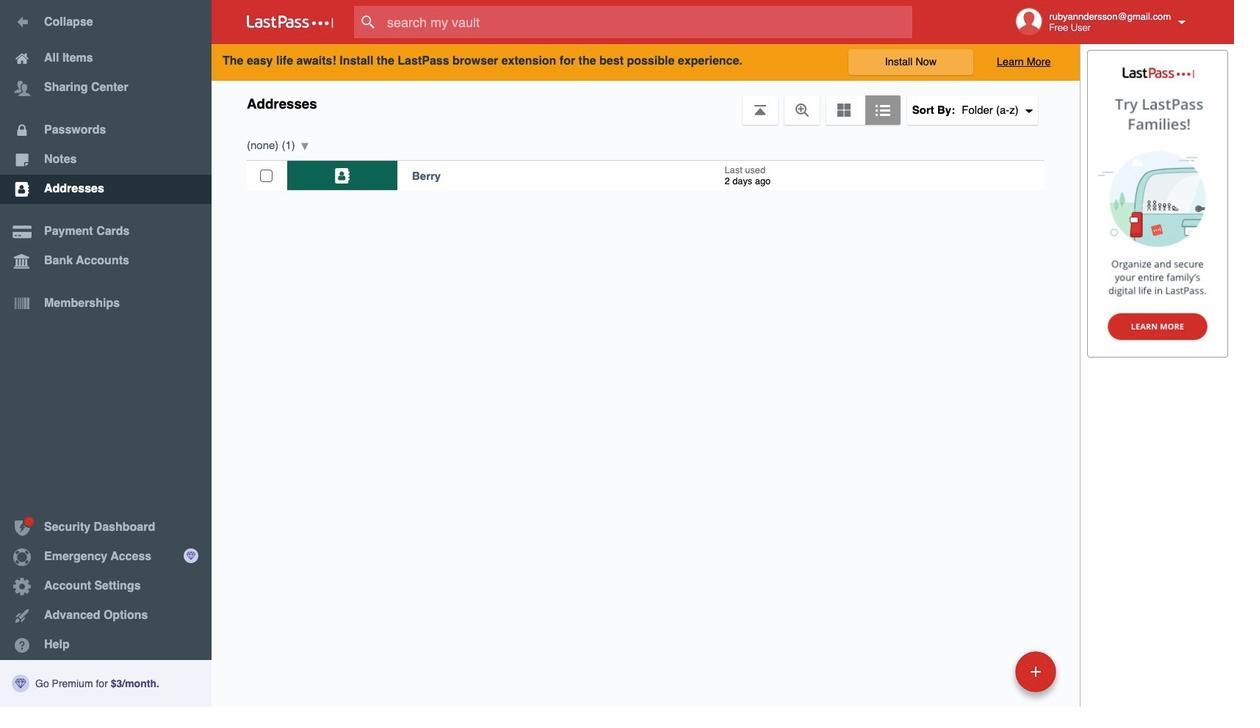 Task type: locate. For each thing, give the bounding box(es) containing it.
main navigation navigation
[[0, 0, 212, 707]]

lastpass image
[[247, 15, 334, 29]]

Search search field
[[354, 6, 941, 38]]

vault options navigation
[[212, 81, 1080, 125]]



Task type: describe. For each thing, give the bounding box(es) containing it.
new item navigation
[[914, 647, 1065, 707]]

search my vault text field
[[354, 6, 941, 38]]

new item element
[[914, 651, 1062, 693]]



